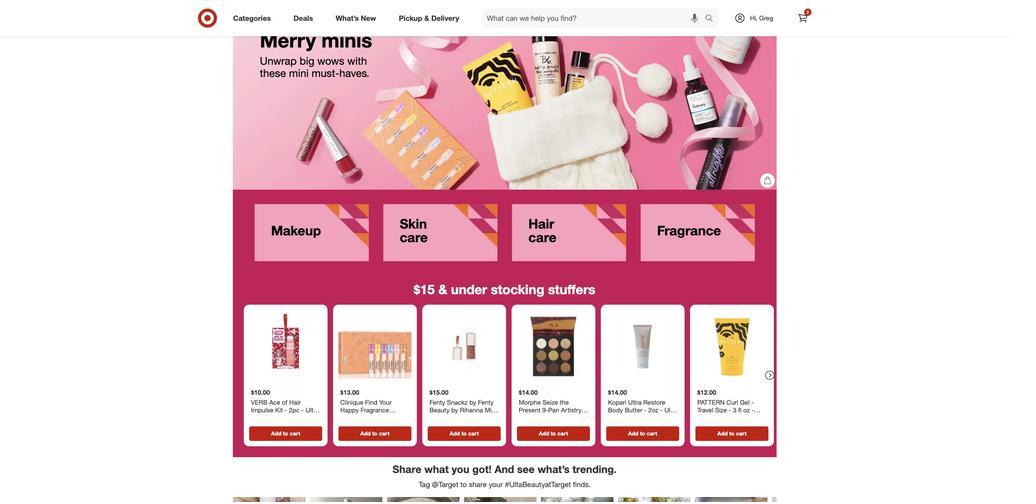 Task type: describe. For each thing, give the bounding box(es) containing it.
$10.00
[[251, 389, 270, 397]]

add to cart button for $12.00 pattern curl gel - travel size - 3 fl oz - ulta beauty
[[696, 427, 769, 441]]

add for $10.00 verb ace of hair impulse kit - 2pc - ulta beauty
[[271, 431, 281, 437]]

skin
[[400, 216, 427, 232]]

add for $12.00 pattern curl gel - travel size - 3 fl oz - ulta beauty
[[718, 431, 728, 437]]

$14.00 morphe seize the present 9-pan artistry palette - 0.39oz - ulta beauty
[[519, 389, 582, 430]]

add to cart button for $14.00 kopari ultra restore body butter - 2oz - ulta beauty
[[606, 427, 679, 441]]

to inside share what you got! and see what's trending. tag @target to share your #ultabeautyattarget finds.
[[461, 480, 467, 489]]

what's
[[538, 463, 570, 476]]

to for morphe seize the present 9-pan artistry palette - 0.39oz - ulta beauty
[[551, 431, 556, 437]]

unwrap
[[260, 54, 297, 68]]

2 link
[[793, 8, 813, 28]]

makeup link
[[247, 197, 376, 267]]

$12.00 pattern curl gel - travel size - 3 fl oz - ulta beauty
[[698, 389, 754, 422]]

verb ace of hair impulse kit - 2pc - ulta beauty image
[[247, 309, 324, 385]]

tag
[[419, 480, 430, 489]]

happy
[[340, 407, 359, 415]]

what's new link
[[328, 8, 388, 28]]

$10.00 verb ace of hair impulse kit - 2pc - ulta beauty
[[251, 389, 317, 422]]

mini
[[289, 67, 309, 80]]

to for verb ace of hair impulse kit - 2pc - ulta beauty
[[283, 431, 288, 437]]

care for skin
[[400, 229, 428, 246]]

user image by @alexisslanierr image
[[464, 498, 537, 503]]

add to cart for clinique find your happy fragrance women's gift set - 6pc - ulta beauty
[[360, 431, 390, 437]]

user image by iris image
[[310, 498, 382, 503]]

cart for $13.00 clinique find your happy fragrance women's gift set - 6pc - ulta beauty
[[379, 431, 390, 437]]

gel
[[740, 399, 750, 407]]

to up you
[[462, 431, 467, 437]]

user image by simplylauradee image
[[695, 498, 768, 503]]

hair care
[[529, 216, 557, 246]]

deals link
[[286, 8, 325, 28]]

& for pickup
[[425, 13, 430, 22]]

see
[[517, 463, 535, 476]]

- down women's
[[340, 423, 343, 430]]

2pc
[[289, 407, 300, 415]]

beauty inside $10.00 verb ace of hair impulse kit - 2pc - ulta beauty
[[251, 415, 271, 422]]

palette
[[519, 415, 539, 422]]

& for $15
[[439, 282, 448, 298]]

add to cart for morphe seize the present 9-pan artistry palette - 0.39oz - ulta beauty
[[539, 431, 568, 437]]

9-
[[542, 407, 548, 415]]

present
[[519, 407, 541, 415]]

curl
[[727, 399, 738, 407]]

body
[[608, 407, 623, 415]]

women's
[[340, 415, 367, 422]]

fl
[[739, 407, 742, 415]]

what's new
[[336, 13, 376, 22]]

ultra
[[628, 399, 642, 407]]

user image by @styleamongfriends image
[[541, 498, 614, 503]]

add to cart for kopari ultra restore body butter - 2oz - ulta beauty
[[628, 431, 657, 437]]

share
[[469, 480, 487, 489]]

ace
[[269, 399, 280, 407]]

your
[[379, 399, 392, 407]]

- right 2pc
[[301, 407, 304, 415]]

to for pattern curl gel - travel size - 3 fl oz - ulta beauty
[[729, 431, 735, 437]]

stuffers
[[548, 282, 596, 298]]

care for hair
[[529, 229, 557, 246]]

morphe seize the present 9-pan artistry palette - 0.39oz - ulta beauty image
[[515, 309, 592, 385]]

cart for $14.00 kopari ultra restore body butter - 2oz - ulta beauty
[[647, 431, 657, 437]]

clinique find your happy fragrance women's gift set - 6pc - ulta beauty image
[[337, 309, 413, 385]]

3 add to cart from the left
[[450, 431, 479, 437]]

pickup
[[399, 13, 423, 22]]

$15
[[414, 282, 435, 298]]

of
[[282, 399, 287, 407]]

cart for $10.00 verb ace of hair impulse kit - 2pc - ulta beauty
[[290, 431, 300, 437]]

$14.00 kopari ultra restore body butter - 2oz - ulta beauty
[[608, 389, 676, 422]]

3 cart from the left
[[468, 431, 479, 437]]

add for $14.00 morphe seize the present 9-pan artistry palette - 0.39oz - ulta beauty
[[539, 431, 549, 437]]

beauty for clinique find your happy fragrance women's gift set - 6pc - ulta beauty
[[358, 423, 378, 430]]

6pc
[[396, 415, 407, 422]]

what's
[[336, 13, 359, 22]]

$12.00
[[698, 389, 717, 397]]

set
[[380, 415, 390, 422]]

0.39oz
[[545, 415, 564, 422]]

morphe
[[519, 399, 541, 407]]

ulta for morphe seize the present 9-pan artistry palette - 0.39oz - ulta beauty
[[570, 415, 581, 422]]

@target
[[432, 480, 459, 489]]

ulta inside $10.00 verb ace of hair impulse kit - 2pc - ulta beauty
[[306, 407, 317, 415]]

restore
[[644, 399, 666, 407]]

new
[[361, 13, 376, 22]]

pan
[[548, 407, 559, 415]]

artistry
[[561, 407, 582, 415]]

gift
[[368, 415, 379, 422]]

hi,
[[751, 14, 758, 22]]

trending.
[[573, 463, 617, 476]]

with
[[348, 54, 367, 68]]

1 horizontal spatial fragrance
[[658, 223, 722, 239]]

merry
[[260, 28, 316, 52]]

beauty for pattern curl gel - travel size - 3 fl oz - ulta beauty
[[711, 415, 731, 422]]

pattern
[[698, 399, 725, 407]]

$13.00
[[340, 389, 359, 397]]

- down the 9-
[[540, 415, 543, 422]]

greg
[[760, 14, 774, 22]]

cart for $14.00 morphe seize the present 9-pan artistry palette - 0.39oz - ulta beauty
[[558, 431, 568, 437]]

minis
[[322, 28, 372, 52]]

add for $14.00 kopari ultra restore body butter - 2oz - ulta beauty
[[628, 431, 639, 437]]

- right set
[[392, 415, 394, 422]]

butter
[[625, 407, 643, 415]]

got!
[[473, 463, 492, 476]]

size
[[715, 407, 727, 415]]

what
[[425, 463, 449, 476]]

seize
[[543, 399, 558, 407]]



Task type: locate. For each thing, give the bounding box(es) containing it.
cart down fl
[[736, 431, 747, 437]]

beauty for morphe seize the present 9-pan artistry palette - 0.39oz - ulta beauty
[[519, 423, 539, 430]]

to down "gift" in the left of the page
[[372, 431, 377, 437]]

3 add from the left
[[450, 431, 460, 437]]

user image by no image
[[233, 498, 305, 503]]

$15.00 link
[[426, 309, 503, 425]]

add to cart button for $13.00 clinique find your happy fragrance women's gift set - 6pc - ulta beauty
[[338, 427, 411, 441]]

add to cart button
[[249, 427, 322, 441], [338, 427, 411, 441], [428, 427, 501, 441], [517, 427, 590, 441], [606, 427, 679, 441], [696, 427, 769, 441]]

- right oz
[[752, 407, 754, 415]]

1 vertical spatial fragrance
[[361, 407, 389, 415]]

5 add to cart button from the left
[[606, 427, 679, 441]]

$14.00 inside $14.00 kopari ultra restore body butter - 2oz - ulta beauty
[[608, 389, 627, 397]]

0 horizontal spatial fragrance
[[361, 407, 389, 415]]

0 horizontal spatial hair
[[289, 399, 301, 407]]

$15.00
[[430, 389, 449, 397]]

ulta inside $12.00 pattern curl gel - travel size - 3 fl oz - ulta beauty
[[698, 415, 709, 422]]

cart down set
[[379, 431, 390, 437]]

kit
[[275, 407, 283, 415]]

to down butter
[[640, 431, 645, 437]]

& right $15
[[439, 282, 448, 298]]

ulta inside $14.00 kopari ultra restore body butter - 2oz - ulta beauty
[[665, 407, 676, 415]]

0 horizontal spatial &
[[425, 13, 430, 22]]

and
[[495, 463, 515, 476]]

stocking
[[491, 282, 545, 298]]

#ultabeautyattarget
[[505, 480, 571, 489]]

0 vertical spatial &
[[425, 13, 430, 22]]

& inside carousel "region"
[[439, 282, 448, 298]]

user image by 3 in one cheek powder image
[[387, 498, 460, 503]]

find
[[365, 399, 377, 407]]

1 horizontal spatial care
[[529, 229, 557, 246]]

3
[[733, 407, 737, 415]]

2 add to cart button from the left
[[338, 427, 411, 441]]

$14.00 up morphe
[[519, 389, 538, 397]]

search
[[701, 14, 723, 23]]

kopari ultra restore body butter - 2oz - ulta beauty image
[[605, 309, 681, 385]]

add to cart button down butter
[[606, 427, 679, 441]]

hair inside hair care
[[529, 216, 555, 232]]

5 add from the left
[[628, 431, 639, 437]]

beauty inside the "$13.00 clinique find your happy fragrance women's gift set - 6pc - ulta beauty"
[[358, 423, 378, 430]]

3 add to cart button from the left
[[428, 427, 501, 441]]

ulta inside $14.00 morphe seize the present 9-pan artistry palette - 0.39oz - ulta beauty
[[570, 415, 581, 422]]

beauty inside $14.00 kopari ultra restore body butter - 2oz - ulta beauty
[[608, 415, 628, 422]]

categories
[[233, 13, 271, 22]]

carousel region
[[233, 274, 777, 458]]

to down 0.39oz
[[551, 431, 556, 437]]

add to cart down butter
[[628, 431, 657, 437]]

beauty inside $14.00 morphe seize the present 9-pan artistry palette - 0.39oz - ulta beauty
[[519, 423, 539, 430]]

cart up 'got!'
[[468, 431, 479, 437]]

finds.
[[573, 480, 591, 489]]

clinique
[[340, 399, 363, 407]]

add down the size
[[718, 431, 728, 437]]

to left share
[[461, 480, 467, 489]]

ulta right 2pc
[[306, 407, 317, 415]]

add to cart button down 0.39oz
[[517, 427, 590, 441]]

user image by @leslie___contreras image
[[618, 498, 691, 503]]

verb
[[251, 399, 267, 407]]

add down "gift" in the left of the page
[[360, 431, 371, 437]]

fenty snackz by fenty beauty by rihanna mini gloss bomb universal lip luminizer - glow - .889oz - ulta beauty image
[[426, 309, 503, 385]]

1 add to cart from the left
[[271, 431, 300, 437]]

add to cart down 0.39oz
[[539, 431, 568, 437]]

add down butter
[[628, 431, 639, 437]]

share what you got! and see what's trending. tag @target to share your #ultabeautyattarget finds.
[[393, 463, 617, 489]]

cart for $12.00 pattern curl gel - travel size - 3 fl oz - ulta beauty
[[736, 431, 747, 437]]

0 horizontal spatial $14.00
[[519, 389, 538, 397]]

skin care
[[400, 216, 428, 246]]

you
[[452, 463, 470, 476]]

6 add from the left
[[718, 431, 728, 437]]

add to cart button up you
[[428, 427, 501, 441]]

under
[[451, 282, 487, 298]]

add down kit
[[271, 431, 281, 437]]

2 care from the left
[[529, 229, 557, 246]]

cart down 2oz
[[647, 431, 657, 437]]

2 cart from the left
[[379, 431, 390, 437]]

1 horizontal spatial &
[[439, 282, 448, 298]]

& right pickup
[[425, 13, 430, 22]]

add to cart down kit
[[271, 431, 300, 437]]

1 vertical spatial hair
[[289, 399, 301, 407]]

1 cart from the left
[[290, 431, 300, 437]]

to down the 3
[[729, 431, 735, 437]]

4 cart from the left
[[558, 431, 568, 437]]

hair inside $10.00 verb ace of hair impulse kit - 2pc - ulta beauty
[[289, 399, 301, 407]]

beauty down impulse
[[251, 415, 271, 422]]

5 cart from the left
[[647, 431, 657, 437]]

add to cart up you
[[450, 431, 479, 437]]

haves.
[[340, 67, 370, 80]]

beauty down "gift" in the left of the page
[[358, 423, 378, 430]]

pickup & delivery link
[[391, 8, 471, 28]]

1 horizontal spatial hair
[[529, 216, 555, 232]]

kopari
[[608, 399, 627, 407]]

to
[[283, 431, 288, 437], [372, 431, 377, 437], [462, 431, 467, 437], [551, 431, 556, 437], [640, 431, 645, 437], [729, 431, 735, 437], [461, 480, 467, 489]]

ulta right 2oz
[[665, 407, 676, 415]]

$14.00 for $14.00 kopari ultra restore body butter - 2oz - ulta beauty
[[608, 389, 627, 397]]

add to cart button for $14.00 morphe seize the present 9-pan artistry palette - 0.39oz - ulta beauty
[[517, 427, 590, 441]]

add to cart for pattern curl gel - travel size - 3 fl oz - ulta beauty
[[718, 431, 747, 437]]

- right kit
[[285, 407, 287, 415]]

- right 2oz
[[660, 407, 663, 415]]

beauty down the size
[[711, 415, 731, 422]]

- right gel
[[752, 399, 754, 407]]

4 add from the left
[[539, 431, 549, 437]]

$14.00 for $14.00 morphe seize the present 9-pan artistry palette - 0.39oz - ulta beauty
[[519, 389, 538, 397]]

0 vertical spatial fragrance
[[658, 223, 722, 239]]

$15 & under stocking stuffers
[[414, 282, 596, 298]]

ulta down travel
[[698, 415, 709, 422]]

- down artistry
[[565, 415, 568, 422]]

ulta down artistry
[[570, 415, 581, 422]]

0 vertical spatial hair
[[529, 216, 555, 232]]

add to cart down "gift" in the left of the page
[[360, 431, 390, 437]]

1 $14.00 from the left
[[519, 389, 538, 397]]

impulse
[[251, 407, 273, 415]]

big
[[300, 54, 315, 68]]

travel
[[698, 407, 714, 415]]

to for kopari ultra restore body butter - 2oz - ulta beauty
[[640, 431, 645, 437]]

2 add to cart from the left
[[360, 431, 390, 437]]

to down $10.00 verb ace of hair impulse kit - 2pc - ulta beauty at bottom
[[283, 431, 288, 437]]

What can we help you find? suggestions appear below search field
[[482, 8, 708, 28]]

ulta inside the "$13.00 clinique find your happy fragrance women's gift set - 6pc - ulta beauty"
[[345, 423, 356, 430]]

6 add to cart from the left
[[718, 431, 747, 437]]

& inside pickup & delivery link
[[425, 13, 430, 22]]

$14.00 up kopari
[[608, 389, 627, 397]]

2 add from the left
[[360, 431, 371, 437]]

pickup & delivery
[[399, 13, 460, 22]]

ulta down women's
[[345, 423, 356, 430]]

these
[[260, 67, 286, 80]]

deals
[[294, 13, 313, 22]]

hair
[[529, 216, 555, 232], [289, 399, 301, 407]]

beauty
[[251, 415, 271, 422], [608, 415, 628, 422], [711, 415, 731, 422], [358, 423, 378, 430], [519, 423, 539, 430]]

- left the 3
[[729, 407, 731, 415]]

ulta for clinique find your happy fragrance women's gift set - 6pc - ulta beauty
[[345, 423, 356, 430]]

fragrance inside the "$13.00 clinique find your happy fragrance women's gift set - 6pc - ulta beauty"
[[361, 407, 389, 415]]

4 add to cart from the left
[[539, 431, 568, 437]]

$13.00 clinique find your happy fragrance women's gift set - 6pc - ulta beauty
[[340, 389, 407, 430]]

merry minis unwrap big wows with these mini must-haves.
[[260, 28, 372, 80]]

2
[[807, 10, 809, 15]]

1 add to cart button from the left
[[249, 427, 322, 441]]

pattern curl gel - travel size - 3 fl oz - ulta beauty image
[[694, 309, 771, 385]]

beauty down body
[[608, 415, 628, 422]]

2 $14.00 from the left
[[608, 389, 627, 397]]

beauty down palette
[[519, 423, 539, 430]]

add to cart button down the 3
[[696, 427, 769, 441]]

add for $13.00 clinique find your happy fragrance women's gift set - 6pc - ulta beauty
[[360, 431, 371, 437]]

fragrance link
[[634, 197, 762, 267]]

2oz
[[649, 407, 659, 415]]

$14.00 inside $14.00 morphe seize the present 9-pan artistry palette - 0.39oz - ulta beauty
[[519, 389, 538, 397]]

-
[[752, 399, 754, 407], [285, 407, 287, 415], [301, 407, 304, 415], [644, 407, 647, 415], [660, 407, 663, 415], [729, 407, 731, 415], [752, 407, 754, 415], [392, 415, 394, 422], [540, 415, 543, 422], [565, 415, 568, 422], [340, 423, 343, 430]]

to for clinique find your happy fragrance women's gift set - 6pc - ulta beauty
[[372, 431, 377, 437]]

share
[[393, 463, 422, 476]]

1 horizontal spatial $14.00
[[608, 389, 627, 397]]

add
[[271, 431, 281, 437], [360, 431, 371, 437], [450, 431, 460, 437], [539, 431, 549, 437], [628, 431, 639, 437], [718, 431, 728, 437]]

categories link
[[226, 8, 282, 28]]

makeup
[[271, 223, 321, 239]]

oz
[[744, 407, 750, 415]]

&
[[425, 13, 430, 22], [439, 282, 448, 298]]

cart
[[290, 431, 300, 437], [379, 431, 390, 437], [468, 431, 479, 437], [558, 431, 568, 437], [647, 431, 657, 437], [736, 431, 747, 437]]

beauty inside $12.00 pattern curl gel - travel size - 3 fl oz - ulta beauty
[[711, 415, 731, 422]]

add to cart button for $10.00 verb ace of hair impulse kit - 2pc - ulta beauty
[[249, 427, 322, 441]]

user image by pumpsandpouts image
[[772, 498, 845, 503]]

must-
[[312, 67, 340, 80]]

delivery
[[432, 13, 460, 22]]

add to cart for verb ace of hair impulse kit - 2pc - ulta beauty
[[271, 431, 300, 437]]

1 vertical spatial &
[[439, 282, 448, 298]]

fragrance
[[658, 223, 722, 239], [361, 407, 389, 415]]

wows
[[318, 54, 345, 68]]

1 add from the left
[[271, 431, 281, 437]]

- left 2oz
[[644, 407, 647, 415]]

add to cart button down kit
[[249, 427, 322, 441]]

0 horizontal spatial care
[[400, 229, 428, 246]]

6 add to cart button from the left
[[696, 427, 769, 441]]

add to cart button down "gift" in the left of the page
[[338, 427, 411, 441]]

your
[[489, 480, 503, 489]]

6 cart from the left
[[736, 431, 747, 437]]

1 care from the left
[[400, 229, 428, 246]]

add down 0.39oz
[[539, 431, 549, 437]]

ulta for pattern curl gel - travel size - 3 fl oz - ulta beauty
[[698, 415, 709, 422]]

the
[[560, 399, 569, 407]]

add up you
[[450, 431, 460, 437]]

care
[[400, 229, 428, 246], [529, 229, 557, 246]]

add to cart down the 3
[[718, 431, 747, 437]]

hi, greg
[[751, 14, 774, 22]]

4 add to cart button from the left
[[517, 427, 590, 441]]

cart down 0.39oz
[[558, 431, 568, 437]]

cart down 2pc
[[290, 431, 300, 437]]

5 add to cart from the left
[[628, 431, 657, 437]]



Task type: vqa. For each thing, say whether or not it's contained in the screenshot.


